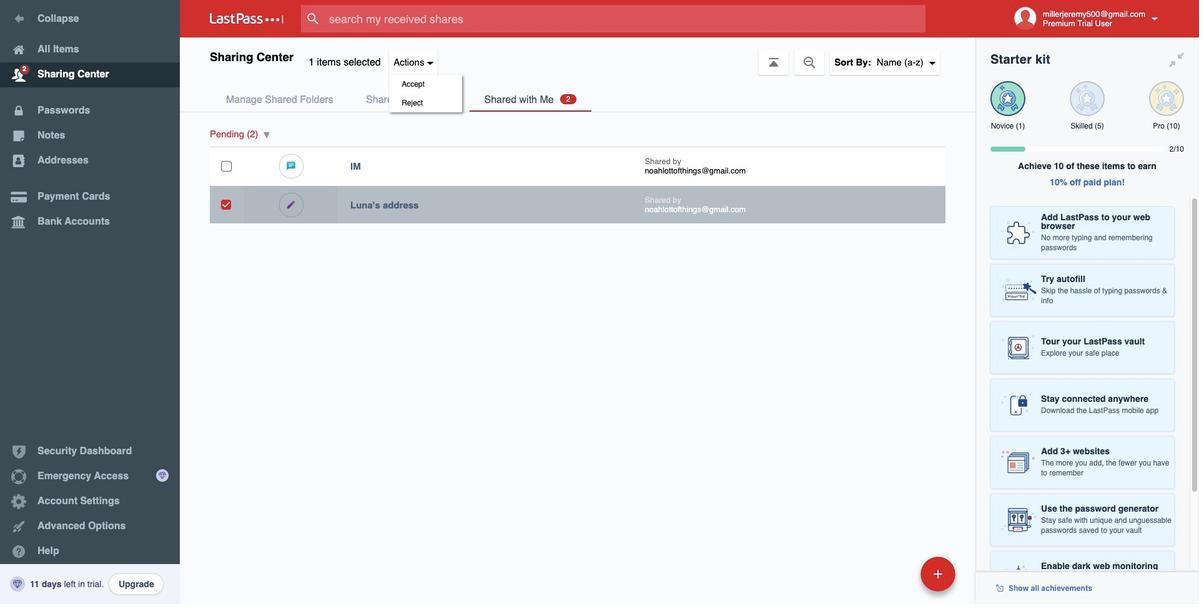 Task type: locate. For each thing, give the bounding box(es) containing it.
main navigation navigation
[[0, 0, 180, 605]]

new item navigation
[[916, 553, 963, 605]]

search my received shares text field
[[301, 5, 950, 32]]



Task type: describe. For each thing, give the bounding box(es) containing it.
lastpass image
[[210, 13, 284, 24]]

vault options navigation
[[180, 37, 975, 112]]

new item image
[[934, 570, 942, 579]]

Search search field
[[301, 5, 950, 32]]



Task type: vqa. For each thing, say whether or not it's contained in the screenshot.
"New item" ELEMENT
no



